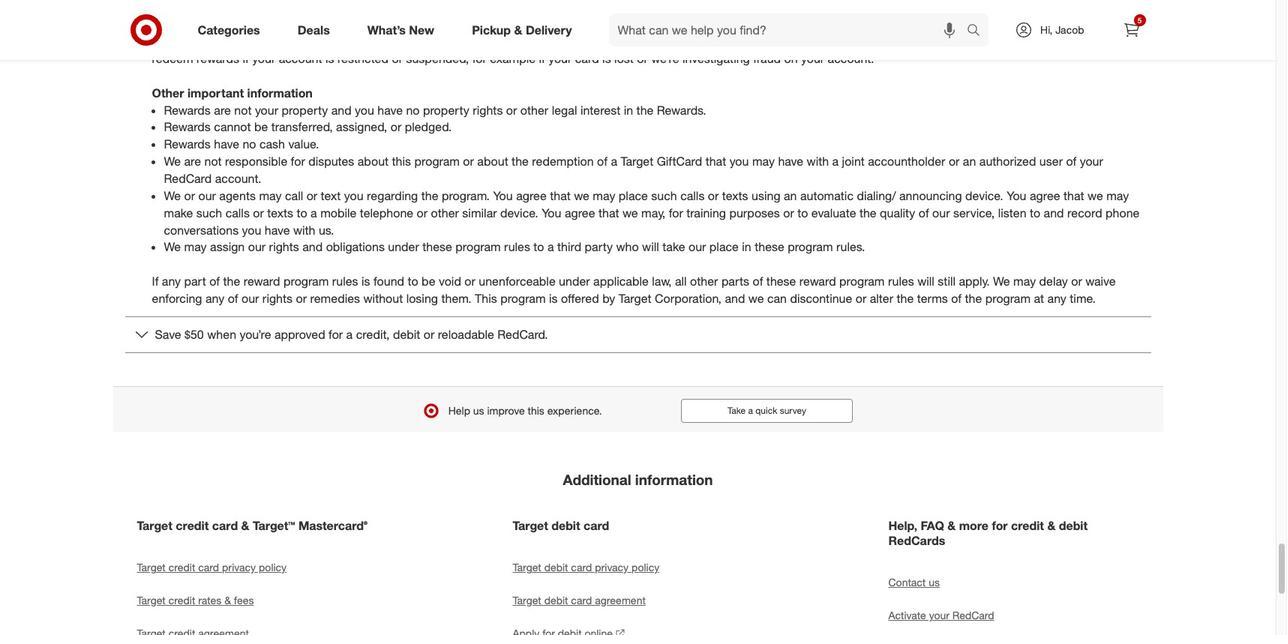 Task type: describe. For each thing, give the bounding box(es) containing it.
1 closed from the left
[[299, 0, 334, 15]]

can inside if your redcard account is closed for any reason (by you, by us, or by the issuer of your redcard), you will have 135 days from the date the account was closed to redeem your available rewards. after that time period, you will forfeit all accumulated, unredeemed rewards and you cannot redeem forfeited rewards. if, at the time you redeem rewards, our records indicate that mail is undeliverable to the mailing address we have on file for your redcard, you will need to update your mailing address before you can redeem rewards. you will not be able to redeem rewards if your account is restricted or suspended, for example if your card is lost or we're investigating fraud on your account.
[[896, 34, 916, 49]]

credit for target credit card & target™ mastercard®
[[176, 519, 209, 534]]

0 horizontal spatial place
[[619, 188, 648, 203]]

program down apply.
[[986, 291, 1031, 306]]

redcards
[[889, 534, 946, 549]]

other important information rewards are not your property and you have no property rights or other legal interest in the rewards. rewards cannot be transferred, assigned, or pledged. rewards have no cash value. we are not responsible for disputes about this program or about the redemption of a target giftcard that you may have with a joint accountholder or an authorized user of your redcard account. we or our agents may call or text you regarding the program. you agree that we may place such calls or texts using an automatic dialing/ announcing device. you agree that we may make such calls or texts to a mobile telephone or other similar device. you agree that we may, for training purposes or to evaluate the quality of our service, listen to and record phone conversations you have with us. we may assign our rights and obligations under these program rules to a third party who will take our place in these program rules.
[[152, 85, 1140, 255]]

interest
[[581, 103, 621, 118]]

policy for credit
[[259, 562, 287, 574]]

0 horizontal spatial by
[[462, 0, 475, 15]]

assigned,
[[336, 120, 387, 135]]

discontinue
[[791, 291, 853, 306]]

is left the lost
[[603, 51, 611, 66]]

credit inside help, faq & more for credit & debit redcards
[[1012, 519, 1045, 534]]

2 vertical spatial not
[[205, 154, 222, 169]]

under inside if any part of the reward program rules is found to be void or unenforceable under applicable law, all other parts of these reward program rules will still apply. we may delay or waive enforcing any of our rights or remedies without losing them. this program is offered by target corporation, and we can discontinue or alter the terms of the program at any time.
[[559, 274, 590, 289]]

suspended,
[[406, 51, 469, 66]]

we left may,
[[623, 205, 638, 220]]

these up void
[[423, 240, 452, 255]]

these inside if any part of the reward program rules is found to be void or unenforceable under applicable law, all other parts of these reward program rules will still apply. we may delay or waive enforcing any of our rights or remedies without losing them. this program is offered by target corporation, and we can discontinue or alter the terms of the program at any time.
[[767, 274, 797, 289]]

debit inside help, faq & more for credit & debit redcards
[[1060, 519, 1088, 534]]

your down redcard,
[[549, 51, 572, 66]]

1 horizontal spatial calls
[[681, 188, 705, 203]]

or right the purposes
[[784, 205, 795, 220]]

2 if from the left
[[539, 51, 546, 66]]

2 rewards from the top
[[164, 120, 211, 135]]

fees
[[234, 595, 254, 607]]

1 vertical spatial this
[[528, 404, 545, 417]]

of down announcing
[[919, 205, 930, 220]]

have up suspended,
[[429, 34, 455, 49]]

you up the third
[[542, 205, 562, 220]]

and left record
[[1044, 205, 1065, 220]]

1 vertical spatial texts
[[267, 205, 294, 220]]

1 vertical spatial device.
[[501, 205, 539, 220]]

target for target debit card privacy policy
[[513, 562, 542, 574]]

redcard),
[[624, 0, 679, 15]]

take
[[728, 405, 746, 416]]

0 vertical spatial rewards
[[562, 17, 604, 32]]

reloadable
[[438, 327, 495, 342]]

the left program.
[[422, 188, 439, 203]]

records
[[1046, 17, 1087, 32]]

1 mailing from the left
[[323, 34, 361, 49]]

1 reward from the left
[[244, 274, 280, 289]]

this
[[475, 291, 497, 306]]

or down what's new
[[392, 51, 403, 66]]

contact us link
[[889, 567, 1140, 600]]

these down the purposes
[[755, 240, 785, 255]]

and down us.
[[303, 240, 323, 255]]

telephone
[[360, 205, 414, 220]]

card for target debit card agreement
[[571, 595, 592, 607]]

or right the call
[[307, 188, 318, 203]]

or down regarding
[[417, 205, 428, 220]]

the down date
[[862, 17, 879, 32]]

pickup & delivery
[[472, 22, 572, 37]]

regarding
[[367, 188, 418, 203]]

file
[[475, 34, 490, 49]]

at inside if any part of the reward program rules is found to be void or unenforceable under applicable law, all other parts of these reward program rules will still apply. we may delay or waive enforcing any of our rights or remedies without losing them. this program is offered by target corporation, and we can discontinue or alter the terms of the program at any time.
[[1035, 291, 1045, 306]]

activate
[[889, 610, 927, 623]]

credit for target credit rates & fees
[[169, 595, 195, 607]]

what's new
[[368, 22, 435, 37]]

redcard,
[[538, 34, 589, 49]]

using
[[752, 188, 781, 203]]

part
[[184, 274, 206, 289]]

you up mobile
[[344, 188, 364, 203]]

the down the assign
[[223, 274, 240, 289]]

0 horizontal spatial such
[[196, 205, 222, 220]]

a left mobile
[[311, 205, 317, 220]]

your down undeliverable
[[252, 51, 276, 66]]

you up listen
[[1007, 188, 1027, 203]]

what's
[[368, 22, 406, 37]]

and up the assigned,
[[331, 103, 352, 118]]

we down redemption
[[574, 188, 590, 203]]

0 vertical spatial are
[[214, 103, 231, 118]]

will down the records
[[1036, 34, 1053, 49]]

can inside if any part of the reward program rules is found to be void or unenforceable under applicable law, all other parts of these reward program rules will still apply. we may delay or waive enforcing any of our rights or remedies without losing them. this program is offered by target corporation, and we can discontinue or alter the terms of the program at any time.
[[768, 291, 787, 306]]

new
[[409, 22, 435, 37]]

have left 135
[[725, 0, 750, 15]]

terms
[[918, 291, 949, 306]]

0 horizontal spatial other
[[431, 205, 459, 220]]

may inside if any part of the reward program rules is found to be void or unenforceable under applicable law, all other parts of these reward program rules will still apply. we may delay or waive enforcing any of our rights or remedies without losing them. this program is offered by target corporation, and we can discontinue or alter the terms of the program at any time.
[[1014, 274, 1037, 289]]

under inside other important information rewards are not your property and you have no property rights or other legal interest in the rewards. rewards cannot be transferred, assigned, or pledged. rewards have no cash value. we are not responsible for disputes about this program or about the redemption of a target giftcard that you may have with a joint accountholder or an authorized user of your redcard account. we or our agents may call or text you regarding the program. you agree that we may place such calls or texts using an automatic dialing/ announcing device. you agree that we may make such calls or texts to a mobile telephone or other similar device. you agree that we may, for training purposes or to evaluate the quality of our service, listen to and record phone conversations you have with us. we may assign our rights and obligations under these program rules to a third party who will take our place in these program rules.
[[388, 240, 419, 255]]

2 closed from the left
[[973, 0, 1009, 15]]

contact
[[889, 577, 926, 589]]

program down unenforceable
[[501, 291, 546, 306]]

available
[[1098, 0, 1144, 15]]

have down the call
[[265, 223, 290, 238]]

us for help
[[473, 404, 485, 417]]

save $50 when you're approved for a credit, debit or reloadable redcard.
[[155, 327, 548, 342]]

search
[[961, 24, 997, 39]]

0 vertical spatial rights
[[473, 103, 503, 118]]

privacy for debit
[[595, 562, 629, 574]]

our right the assign
[[248, 240, 266, 255]]

you up the assigned,
[[355, 103, 374, 118]]

cash
[[260, 137, 285, 152]]

or right void
[[465, 274, 476, 289]]

you up similar at left top
[[493, 188, 513, 203]]

a left the third
[[548, 240, 554, 255]]

that right giftcard
[[706, 154, 727, 169]]

you up the purposes
[[730, 154, 749, 169]]

program down pledged. at the left top of page
[[415, 154, 460, 169]]

investigating
[[683, 51, 750, 66]]

who
[[617, 240, 639, 255]]

2 horizontal spatial rewards.
[[964, 34, 1009, 49]]

corporation,
[[655, 291, 722, 306]]

card for target debit card
[[584, 519, 610, 534]]

0 vertical spatial with
[[807, 154, 829, 169]]

may down conversations
[[184, 240, 207, 255]]

of down still
[[952, 291, 962, 306]]

evaluate
[[812, 205, 857, 220]]

mastercard®
[[299, 519, 368, 534]]

redcard for activate
[[953, 610, 995, 623]]

apply.
[[960, 274, 990, 289]]

at inside if your redcard account is closed for any reason (by you, by us, or by the issuer of your redcard), you will have 135 days from the date the account was closed to redeem your available rewards. after that time period, you will forfeit all accumulated, unredeemed rewards and you cannot redeem forfeited rewards. if, at the time you redeem rewards, our records indicate that mail is undeliverable to the mailing address we have on file for your redcard, you will need to update your mailing address before you can redeem rewards. you will not be able to redeem rewards if your account is restricted or suspended, for example if your card is lost or we're investigating fraud on your account.
[[848, 17, 859, 32]]

5 link
[[1116, 14, 1149, 47]]

we inside if any part of the reward program rules is found to be void or unenforceable under applicable law, all other parts of these reward program rules will still apply. we may delay or waive enforcing any of our rights or remedies without losing them. this program is offered by target corporation, and we can discontinue or alter the terms of the program at any time.
[[749, 291, 764, 306]]

to down 'automatic'
[[798, 205, 809, 220]]

cannot inside if your redcard account is closed for any reason (by you, by us, or by the issuer of your redcard), you will have 135 days from the date the account was closed to redeem your available rewards. after that time period, you will forfeit all accumulated, unredeemed rewards and you cannot redeem forfeited rewards. if, at the time you redeem rewards, our records indicate that mail is undeliverable to the mailing address we have on file for your redcard, you will need to update your mailing address before you can redeem rewards. you will not be able to redeem rewards if your account is restricted or suspended, for example if your card is lost or we're investigating fraud on your account.
[[654, 17, 691, 32]]

credit for target credit card privacy policy
[[169, 562, 195, 574]]

rules inside other important information rewards are not your property and you have no property rights or other legal interest in the rewards. rewards cannot be transferred, assigned, or pledged. rewards have no cash value. we are not responsible for disputes about this program or about the redemption of a target giftcard that you may have with a joint accountholder or an authorized user of your redcard account. we or our agents may call or text you regarding the program. you agree that we may place such calls or texts using an automatic dialing/ announcing device. you agree that we may make such calls or texts to a mobile telephone or other similar device. you agree that we may, for training purposes or to evaluate the quality of our service, listen to and record phone conversations you have with us. we may assign our rights and obligations under these program rules to a third party who will take our place in these program rules.
[[504, 240, 531, 255]]

reason
[[378, 0, 414, 15]]

will inside if any part of the reward program rules is found to be void or unenforceable under applicable law, all other parts of these reward program rules will still apply. we may delay or waive enforcing any of our rights or remedies without losing them. this program is offered by target corporation, and we can discontinue or alter the terms of the program at any time.
[[918, 274, 935, 289]]

1 horizontal spatial not
[[234, 103, 252, 118]]

that left mail
[[152, 34, 173, 49]]

forfeited
[[739, 17, 784, 32]]

alter
[[870, 291, 894, 306]]

1 horizontal spatial on
[[785, 51, 798, 66]]

2 horizontal spatial agree
[[1030, 188, 1061, 203]]

and inside if any part of the reward program rules is found to be void or unenforceable under applicable law, all other parts of these reward program rules will still apply. we may delay or waive enforcing any of our rights or remedies without losing them. this program is offered by target corporation, and we can discontinue or alter the terms of the program at any time.
[[725, 291, 746, 306]]

categories link
[[185, 14, 279, 47]]

by inside if any part of the reward program rules is found to be void or unenforceable under applicable law, all other parts of these reward program rules will still apply. we may delay or waive enforcing any of our rights or remedies without losing them. this program is offered by target corporation, and we can discontinue or alter the terms of the program at any time.
[[603, 291, 616, 306]]

debit for target debit card agreement
[[545, 595, 569, 607]]

was
[[948, 0, 970, 15]]

before
[[835, 34, 870, 49]]

will inside other important information rewards are not your property and you have no property rights or other legal interest in the rewards. rewards cannot be transferred, assigned, or pledged. rewards have no cash value. we are not responsible for disputes about this program or about the redemption of a target giftcard that you may have with a joint accountholder or an authorized user of your redcard account. we or our agents may call or text you regarding the program. you agree that we may place such calls or texts using an automatic dialing/ announcing device. you agree that we may make such calls or texts to a mobile telephone or other similar device. you agree that we may, for training purposes or to evaluate the quality of our service, listen to and record phone conversations you have with us. we may assign our rights and obligations under these program rules to a third party who will take our place in these program rules.
[[643, 240, 660, 255]]

take a quick survey
[[728, 405, 807, 416]]

when
[[207, 327, 236, 342]]

135
[[754, 0, 774, 15]]

a inside dropdown button
[[346, 327, 353, 342]]

the down dialing/
[[860, 205, 877, 220]]

applicable
[[594, 274, 649, 289]]

1 horizontal spatial in
[[743, 240, 752, 255]]

1 address from the left
[[364, 34, 407, 49]]

2 about from the left
[[478, 154, 509, 169]]

or inside dropdown button
[[424, 327, 435, 342]]

value.
[[289, 137, 319, 152]]

have up the assigned,
[[378, 103, 403, 118]]

1 rewards from the top
[[164, 103, 211, 118]]

may,
[[642, 205, 666, 220]]

target debit card agreement
[[513, 595, 646, 607]]

the left rewards.
[[637, 103, 654, 118]]

program.
[[442, 188, 490, 203]]

target debit card agreement link
[[513, 585, 764, 618]]

rewards,
[[976, 17, 1022, 32]]

target™
[[253, 519, 295, 534]]

your inside activate your redcard link
[[930, 610, 950, 623]]

example
[[490, 51, 536, 66]]

pickup
[[472, 22, 511, 37]]

0 horizontal spatial are
[[184, 154, 201, 169]]

is down deals "link"
[[326, 51, 334, 66]]

you up the assign
[[242, 223, 261, 238]]

that down redemption
[[550, 188, 571, 203]]

to down period,
[[288, 34, 299, 49]]

0 vertical spatial an
[[964, 154, 977, 169]]

card for target credit card privacy policy
[[198, 562, 219, 574]]

to left the third
[[534, 240, 545, 255]]

0 horizontal spatial rules
[[332, 274, 358, 289]]

& right the pickup
[[515, 22, 523, 37]]

your up investigating
[[721, 34, 744, 49]]

the up if,
[[834, 0, 851, 15]]

0 horizontal spatial on
[[458, 34, 472, 49]]

or up announcing
[[949, 154, 960, 169]]

account up undeliverable
[[240, 0, 283, 15]]

the right date
[[881, 0, 898, 15]]

0 horizontal spatial agree
[[516, 188, 547, 203]]

or up time.
[[1072, 274, 1083, 289]]

us,
[[479, 0, 494, 15]]

you up update
[[682, 0, 701, 15]]

may left the call
[[259, 188, 282, 203]]

1 vertical spatial calls
[[226, 205, 250, 220]]

accumulated,
[[414, 17, 487, 32]]

1 horizontal spatial agree
[[565, 205, 596, 220]]

of right redemption
[[598, 154, 608, 169]]

you right period,
[[321, 17, 341, 32]]

not inside if your redcard account is closed for any reason (by you, by us, or by the issuer of your redcard), you will have 135 days from the date the account was closed to redeem your available rewards. after that time period, you will forfeit all accumulated, unredeemed rewards and you cannot redeem forfeited rewards. if, at the time you redeem rewards, our records indicate that mail is undeliverable to the mailing address we have on file for your redcard, you will need to update your mailing address before you can redeem rewards. you will not be able to redeem rewards if your account is restricted or suspended, for example if your card is lost or we're investigating fraud on your account.
[[1056, 34, 1073, 49]]

all inside if your redcard account is closed for any reason (by you, by us, or by the issuer of your redcard), you will have 135 days from the date the account was closed to redeem your available rewards. after that time period, you will forfeit all accumulated, unredeemed rewards and you cannot redeem forfeited rewards. if, at the time you redeem rewards, our records indicate that mail is undeliverable to the mailing address we have on file for your redcard, you will need to update your mailing address before you can redeem rewards. you will not be able to redeem rewards if your account is restricted or suspended, for example if your card is lost or we're investigating fraud on your account.
[[399, 17, 411, 32]]

us for contact
[[929, 577, 940, 589]]

we up record
[[1088, 188, 1104, 203]]

experience.
[[548, 404, 602, 417]]

to inside if any part of the reward program rules is found to be void or unenforceable under applicable law, all other parts of these reward program rules will still apply. we may delay or waive enforcing any of our rights or remedies without losing them. this program is offered by target corporation, and we can discontinue or alter the terms of the program at any time.
[[408, 274, 419, 289]]

if for if your redcard account is closed for any reason (by you, by us, or by the issuer of your redcard), you will have 135 days from the date the account was closed to redeem your available rewards. after that time period, you will forfeit all accumulated, unredeemed rewards and you cannot redeem forfeited rewards. if, at the time you redeem rewards, our records indicate that mail is undeliverable to the mailing address we have on file for your redcard, you will need to update your mailing address before you can redeem rewards. you will not be able to redeem rewards if your account is restricted or suspended, for example if your card is lost or we're investigating fraud on your account.
[[152, 0, 159, 15]]

the down period,
[[302, 34, 319, 49]]

remedies
[[310, 291, 360, 306]]

target for target credit rates & fees
[[137, 595, 166, 607]]

card for target credit card & target™ mastercard®
[[212, 519, 238, 534]]

all inside if any part of the reward program rules is found to be void or unenforceable under applicable law, all other parts of these reward program rules will still apply. we may delay or waive enforcing any of our rights or remedies without losing them. this program is offered by target corporation, and we can discontinue or alter the terms of the program at any time.
[[675, 274, 687, 289]]

our down announcing
[[933, 205, 951, 220]]

that up party
[[599, 205, 620, 220]]

you inside if your redcard account is closed for any reason (by you, by us, or by the issuer of your redcard), you will have 135 days from the date the account was closed to redeem your available rewards. after that time period, you will forfeit all accumulated, unredeemed rewards and you cannot redeem forfeited rewards. if, at the time you redeem rewards, our records indicate that mail is undeliverable to the mailing address we have on file for your redcard, you will need to update your mailing address before you can redeem rewards. you will not be able to redeem rewards if your account is restricted or suspended, for example if your card is lost or we're investigating fraud on your account.
[[1013, 34, 1032, 49]]

contact us
[[889, 577, 940, 589]]

other inside if any part of the reward program rules is found to be void or unenforceable under applicable law, all other parts of these reward program rules will still apply. we may delay or waive enforcing any of our rights or remedies without losing them. this program is offered by target corporation, and we can discontinue or alter the terms of the program at any time.
[[691, 274, 719, 289]]

& left target™
[[241, 519, 250, 534]]

redcard inside other important information rewards are not your property and you have no property rights or other legal interest in the rewards. rewards cannot be transferred, assigned, or pledged. rewards have no cash value. we are not responsible for disputes about this program or about the redemption of a target giftcard that you may have with a joint accountholder or an authorized user of your redcard account. we or our agents may call or text you regarding the program. you agree that we may place such calls or texts using an automatic dialing/ announcing device. you agree that we may make such calls or texts to a mobile telephone or other similar device. you agree that we may, for training purposes or to evaluate the quality of our service, listen to and record phone conversations you have with us. we may assign our rights and obligations under these program rules to a third party who will take our place in these program rules.
[[164, 171, 212, 186]]

you up need
[[631, 17, 651, 32]]

unenforceable
[[479, 274, 556, 289]]

you left search
[[909, 17, 928, 32]]

help, faq & more for credit & debit redcards
[[889, 519, 1088, 549]]

is left found
[[362, 274, 370, 289]]

of inside if your redcard account is closed for any reason (by you, by us, or by the issuer of your redcard), you will have 135 days from the date the account was closed to redeem your available rewards. after that time period, you will forfeit all accumulated, unredeemed rewards and you cannot redeem forfeited rewards. if, at the time you redeem rewards, our records indicate that mail is undeliverable to the mailing address we have on file for your redcard, you will need to update your mailing address before you can redeem rewards. you will not be able to redeem rewards if your account is restricted or suspended, for example if your card is lost or we're investigating fraud on your account.
[[584, 0, 594, 15]]

have up responsible
[[214, 137, 239, 152]]

or up make
[[184, 188, 195, 203]]

survey
[[780, 405, 807, 416]]

still
[[938, 274, 956, 289]]

or down example
[[507, 103, 517, 118]]

days
[[777, 0, 802, 15]]

to up we're
[[666, 34, 676, 49]]

0 vertical spatial such
[[652, 188, 678, 203]]

program down similar at left top
[[456, 240, 501, 255]]

make
[[164, 205, 193, 220]]

your down what can we help you find? suggestions appear below 'search box'
[[802, 51, 825, 66]]

0 horizontal spatial rewards.
[[152, 17, 197, 32]]

that up undeliverable
[[230, 17, 251, 32]]

losing
[[407, 291, 438, 306]]

mail
[[176, 34, 198, 49]]

or left alter
[[856, 291, 867, 306]]

save $50 when you're approved for a credit, debit or reloadable redcard. button
[[125, 317, 1152, 353]]

call
[[285, 188, 303, 203]]

forfeit
[[365, 17, 396, 32]]

or left pledged. at the left top of page
[[391, 120, 402, 135]]

0 horizontal spatial no
[[243, 137, 256, 152]]

any down delay
[[1048, 291, 1067, 306]]

program up remedies at the top left of the page
[[284, 274, 329, 289]]

1 horizontal spatial rewards.
[[788, 17, 833, 32]]

search button
[[961, 14, 997, 50]]



Task type: locate. For each thing, give the bounding box(es) containing it.
2 horizontal spatial rules
[[889, 274, 915, 289]]

be inside other important information rewards are not your property and you have no property rights or other legal interest in the rewards. rewards cannot be transferred, assigned, or pledged. rewards have no cash value. we are not responsible for disputes about this program or about the redemption of a target giftcard that you may have with a joint accountholder or an authorized user of your redcard account. we or our agents may call or text you regarding the program. you agree that we may place such calls or texts using an automatic dialing/ announcing device. you agree that we may make such calls or texts to a mobile telephone or other similar device. you agree that we may, for training purposes or to evaluate the quality of our service, listen to and record phone conversations you have with us. we may assign our rights and obligations under these program rules to a third party who will take our place in these program rules.
[[254, 120, 268, 135]]

0 vertical spatial this
[[392, 154, 411, 169]]

cannot inside other important information rewards are not your property and you have no property rights or other legal interest in the rewards. rewards cannot be transferred, assigned, or pledged. rewards have no cash value. we are not responsible for disputes about this program or about the redemption of a target giftcard that you may have with a joint accountholder or an authorized user of your redcard account. we or our agents may call or text you regarding the program. you agree that we may place such calls or texts using an automatic dialing/ announcing device. you agree that we may make such calls or texts to a mobile telephone or other similar device. you agree that we may, for training purposes or to evaluate the quality of our service, listen to and record phone conversations you have with us. we may assign our rights and obligations under these program rules to a third party who will take our place in these program rules.
[[214, 120, 251, 135]]

fraud
[[754, 51, 781, 66]]

1 horizontal spatial reward
[[800, 274, 837, 289]]

third
[[558, 240, 582, 255]]

after
[[201, 17, 227, 32]]

your left redcard),
[[597, 0, 621, 15]]

0 horizontal spatial at
[[848, 17, 859, 32]]

& left fees
[[225, 595, 231, 607]]

policy for debit
[[632, 562, 660, 574]]

all
[[399, 17, 411, 32], [675, 274, 687, 289]]

additional information
[[563, 471, 713, 488]]

1 time from the left
[[254, 17, 277, 32]]

issuer
[[548, 0, 580, 15]]

1 horizontal spatial an
[[964, 154, 977, 169]]

are
[[214, 103, 231, 118], [184, 154, 201, 169]]

credit
[[176, 519, 209, 534], [1012, 519, 1045, 534], [169, 562, 195, 574], [169, 595, 195, 607]]

1 horizontal spatial place
[[710, 240, 739, 255]]

target for target debit card agreement
[[513, 595, 542, 607]]

undeliverable
[[213, 34, 285, 49]]

us right contact
[[929, 577, 940, 589]]

1 about from the left
[[358, 154, 389, 169]]

target
[[621, 154, 654, 169], [619, 291, 652, 306], [137, 519, 173, 534], [513, 519, 549, 534], [137, 562, 166, 574], [513, 562, 542, 574], [137, 595, 166, 607], [513, 595, 542, 607]]

card up target credit card privacy policy
[[212, 519, 238, 534]]

agree up the third
[[565, 205, 596, 220]]

target credit card & target™ mastercard®
[[137, 519, 368, 534]]

may up phone
[[1107, 188, 1130, 203]]

the down apply.
[[966, 291, 983, 306]]

target debit card privacy policy link
[[513, 552, 764, 585]]

a left joint
[[833, 154, 839, 169]]

program up alter
[[840, 274, 885, 289]]

2 vertical spatial redcard
[[953, 610, 995, 623]]

what's new link
[[355, 14, 453, 47]]

debit for target debit card privacy policy
[[545, 562, 569, 574]]

reward
[[244, 274, 280, 289], [800, 274, 837, 289]]

1 vertical spatial rewards
[[197, 51, 239, 66]]

target debit card privacy policy
[[513, 562, 660, 574]]

account. inside other important information rewards are not your property and you have no property rights or other legal interest in the rewards. rewards cannot be transferred, assigned, or pledged. rewards have no cash value. we are not responsible for disputes about this program or about the redemption of a target giftcard that you may have with a joint accountholder or an authorized user of your redcard account. we or our agents may call or text you regarding the program. you agree that we may place such calls or texts using an automatic dialing/ announcing device. you agree that we may make such calls or texts to a mobile telephone or other similar device. you agree that we may, for training purposes or to evaluate the quality of our service, listen to and record phone conversations you have with us. we may assign our rights and obligations under these program rules to a third party who will take our place in these program rules.
[[215, 171, 262, 186]]

0 vertical spatial all
[[399, 17, 411, 32]]

will left forfeit
[[344, 17, 361, 32]]

1 vertical spatial cannot
[[214, 120, 251, 135]]

1 if from the left
[[243, 51, 249, 66]]

any up forfeit
[[355, 0, 374, 15]]

faq
[[921, 519, 945, 534]]

0 vertical spatial information
[[247, 85, 313, 100]]

waive
[[1086, 274, 1117, 289]]

our right take
[[689, 240, 707, 255]]

may up party
[[593, 188, 616, 203]]

target for target debit card
[[513, 519, 549, 534]]

0 horizontal spatial if
[[243, 51, 249, 66]]

property
[[282, 103, 328, 118], [423, 103, 470, 118]]

be inside if any part of the reward program rules is found to be void or unenforceable under applicable law, all other parts of these reward program rules will still apply. we may delay or waive enforcing any of our rights or remedies without losing them. this program is offered by target corporation, and we can discontinue or alter the terms of the program at any time.
[[422, 274, 436, 289]]

0 vertical spatial calls
[[681, 188, 705, 203]]

by
[[462, 0, 475, 15], [512, 0, 525, 15], [603, 291, 616, 306]]

your up the records
[[1071, 0, 1094, 15]]

that up record
[[1064, 188, 1085, 203]]

account. down before on the right of page
[[828, 51, 875, 66]]

date
[[854, 0, 878, 15]]

redemption
[[532, 154, 594, 169]]

0 horizontal spatial texts
[[267, 205, 294, 220]]

and inside if your redcard account is closed for any reason (by you, by us, or by the issuer of your redcard), you will have 135 days from the date the account was closed to redeem your available rewards. after that time period, you will forfeit all accumulated, unredeemed rewards and you cannot redeem forfeited rewards. if, at the time you redeem rewards, our records indicate that mail is undeliverable to the mailing address we have on file for your redcard, you will need to update your mailing address before you can redeem rewards. you will not be able to redeem rewards if your account is restricted or suspended, for example if your card is lost or we're investigating fraud on your account.
[[608, 17, 628, 32]]

card for target debit card privacy policy
[[571, 562, 592, 574]]

unredeemed
[[490, 17, 558, 32]]

0 horizontal spatial cannot
[[214, 120, 251, 135]]

our inside if any part of the reward program rules is found to be void or unenforceable under applicable law, all other parts of these reward program rules will still apply. we may delay or waive enforcing any of our rights or remedies without losing them. this program is offered by target corporation, and we can discontinue or alter the terms of the program at any time.
[[242, 291, 259, 306]]

2 horizontal spatial be
[[1077, 34, 1091, 49]]

5
[[1138, 16, 1143, 25]]

may up using at the top right of page
[[753, 154, 775, 169]]

policy up target debit card agreement link at the bottom of page
[[632, 562, 660, 574]]

0 vertical spatial under
[[388, 240, 419, 255]]

1 horizontal spatial property
[[423, 103, 470, 118]]

0 vertical spatial can
[[896, 34, 916, 49]]

can left "discontinue"
[[768, 291, 787, 306]]

1 horizontal spatial at
[[1035, 291, 1045, 306]]

2 time from the left
[[882, 17, 906, 32]]

target for target credit card privacy policy
[[137, 562, 166, 574]]

0 horizontal spatial property
[[282, 103, 328, 118]]

0 vertical spatial no
[[406, 103, 420, 118]]

0 horizontal spatial information
[[247, 85, 313, 100]]

& up contact us link
[[1048, 519, 1056, 534]]

and up the lost
[[608, 17, 628, 32]]

1 horizontal spatial us
[[929, 577, 940, 589]]

2 property from the left
[[423, 103, 470, 118]]

the up unredeemed
[[528, 0, 545, 15]]

of up the when
[[228, 291, 238, 306]]

2 vertical spatial rights
[[263, 291, 293, 306]]

1 horizontal spatial under
[[559, 274, 590, 289]]

redcard inside if your redcard account is closed for any reason (by you, by us, or by the issuer of your redcard), you will have 135 days from the date the account was closed to redeem your available rewards. after that time period, you will forfeit all accumulated, unredeemed rewards and you cannot redeem forfeited rewards. if, at the time you redeem rewards, our records indicate that mail is undeliverable to the mailing address we have on file for your redcard, you will need to update your mailing address before you can redeem rewards. you will not be able to redeem rewards if your account is restricted or suspended, for example if your card is lost or we're investigating fraud on your account.
[[189, 0, 237, 15]]

card inside if your redcard account is closed for any reason (by you, by us, or by the issuer of your redcard), you will have 135 days from the date the account was closed to redeem your available rewards. after that time period, you will forfeit all accumulated, unredeemed rewards and you cannot redeem forfeited rewards. if, at the time you redeem rewards, our records indicate that mail is undeliverable to the mailing address we have on file for your redcard, you will need to update your mailing address before you can redeem rewards. you will not be able to redeem rewards if your account is restricted or suspended, for example if your card is lost or we're investigating fraud on your account.
[[576, 51, 599, 66]]

party
[[585, 240, 613, 255]]

a left credit,
[[346, 327, 353, 342]]

0 vertical spatial not
[[1056, 34, 1073, 49]]

and
[[608, 17, 628, 32], [331, 103, 352, 118], [1044, 205, 1065, 220], [303, 240, 323, 255], [725, 291, 746, 306]]

program
[[415, 154, 460, 169], [456, 240, 501, 255], [788, 240, 834, 255], [284, 274, 329, 289], [840, 274, 885, 289], [501, 291, 546, 306], [986, 291, 1031, 306]]

0 horizontal spatial mailing
[[323, 34, 361, 49]]

1 horizontal spatial be
[[422, 274, 436, 289]]

will right who at the top left of page
[[643, 240, 660, 255]]

are up make
[[184, 154, 201, 169]]

or left remedies at the top left of the page
[[296, 291, 307, 306]]

1 horizontal spatial about
[[478, 154, 509, 169]]

about down the assigned,
[[358, 154, 389, 169]]

0 horizontal spatial closed
[[299, 0, 334, 15]]

2 mailing from the left
[[747, 34, 786, 49]]

agree down redemption
[[516, 188, 547, 203]]

target down target debit card privacy policy
[[513, 595, 542, 607]]

we inside if any part of the reward program rules is found to be void or unenforceable under applicable law, all other parts of these reward program rules will still apply. we may delay or waive enforcing any of our rights or remedies without losing them. this program is offered by target corporation, and we can discontinue or alter the terms of the program at any time.
[[994, 274, 1011, 289]]

on right fraud
[[785, 51, 798, 66]]

rewards. down rewards,
[[964, 34, 1009, 49]]

rates
[[198, 595, 222, 607]]

any down part
[[206, 291, 225, 306]]

by up unredeemed
[[512, 0, 525, 15]]

user
[[1040, 154, 1064, 169]]

target debit card
[[513, 519, 610, 534]]

0 horizontal spatial rewards
[[197, 51, 239, 66]]

1 horizontal spatial such
[[652, 188, 678, 203]]

card inside 'target debit card privacy policy' link
[[571, 562, 592, 574]]

0 vertical spatial us
[[473, 404, 485, 417]]

account. inside if your redcard account is closed for any reason (by you, by us, or by the issuer of your redcard), you will have 135 days from the date the account was closed to redeem your available rewards. after that time period, you will forfeit all accumulated, unredeemed rewards and you cannot redeem forfeited rewards. if, at the time you redeem rewards, our records indicate that mail is undeliverable to the mailing address we have on file for your redcard, you will need to update your mailing address before you can redeem rewards. you will not be able to redeem rewards if your account is restricted or suspended, for example if your card is lost or we're investigating fraud on your account.
[[828, 51, 875, 66]]

0 horizontal spatial device.
[[501, 205, 539, 220]]

2 privacy from the left
[[595, 562, 629, 574]]

other up corporation,
[[691, 274, 719, 289]]

0 vertical spatial in
[[624, 103, 634, 118]]

announcing
[[900, 188, 963, 203]]

jacob
[[1056, 23, 1085, 36]]

0 horizontal spatial be
[[254, 120, 268, 135]]

you
[[682, 0, 701, 15], [321, 17, 341, 32], [631, 17, 651, 32], [909, 17, 928, 32], [592, 34, 611, 49], [873, 34, 893, 49], [355, 103, 374, 118], [730, 154, 749, 169], [344, 188, 364, 203], [242, 223, 261, 238]]

we inside if your redcard account is closed for any reason (by you, by us, or by the issuer of your redcard), you will have 135 days from the date the account was closed to redeem your available rewards. after that time period, you will forfeit all accumulated, unredeemed rewards and you cannot redeem forfeited rewards. if, at the time you redeem rewards, our records indicate that mail is undeliverable to the mailing address we have on file for your redcard, you will need to update your mailing address before you can redeem rewards. you will not be able to redeem rewards if your account is restricted or suspended, for example if your card is lost or we're investigating fraud on your account.
[[411, 34, 426, 49]]

or right "us,"
[[497, 0, 508, 15]]

1 horizontal spatial can
[[896, 34, 916, 49]]

card down target debit card privacy policy
[[571, 595, 592, 607]]

0 horizontal spatial address
[[364, 34, 407, 49]]

an right using at the top right of page
[[784, 188, 797, 203]]

enforcing
[[152, 291, 202, 306]]

or down agents
[[253, 205, 264, 220]]

if,
[[836, 17, 845, 32]]

the
[[528, 0, 545, 15], [834, 0, 851, 15], [881, 0, 898, 15], [862, 17, 879, 32], [302, 34, 319, 49], [637, 103, 654, 118], [512, 154, 529, 169], [422, 188, 439, 203], [860, 205, 877, 220], [223, 274, 240, 289], [897, 291, 914, 306], [966, 291, 983, 306]]

1 horizontal spatial by
[[512, 0, 525, 15]]

in right 'interest'
[[624, 103, 634, 118]]

rewards.
[[657, 103, 707, 118]]

redcard
[[189, 0, 237, 15], [164, 171, 212, 186], [953, 610, 995, 623]]

we
[[164, 154, 181, 169], [164, 188, 181, 203], [164, 240, 181, 255], [994, 274, 1011, 289]]

to right listen
[[1031, 205, 1041, 220]]

will up update
[[705, 0, 722, 15]]

lost
[[615, 51, 634, 66]]

1 vertical spatial be
[[254, 120, 268, 135]]

information inside other important information rewards are not your property and you have no property rights or other legal interest in the rewards. rewards cannot be transferred, assigned, or pledged. rewards have no cash value. we are not responsible for disputes about this program or about the redemption of a target giftcard that you may have with a joint accountholder or an authorized user of your redcard account. we or our agents may call or text you regarding the program. you agree that we may place such calls or texts using an automatic dialing/ announcing device. you agree that we may make such calls or texts to a mobile telephone or other similar device. you agree that we may, for training purposes or to evaluate the quality of our service, listen to and record phone conversations you have with us. we may assign our rights and obligations under these program rules to a third party who will take our place in these program rules.
[[247, 85, 313, 100]]

without
[[364, 291, 403, 306]]

target inside other important information rewards are not your property and you have no property rights or other legal interest in the rewards. rewards cannot be transferred, assigned, or pledged. rewards have no cash value. we are not responsible for disputes about this program or about the redemption of a target giftcard that you may have with a joint accountholder or an authorized user of your redcard account. we or our agents may call or text you regarding the program. you agree that we may place such calls or texts using an automatic dialing/ announcing device. you agree that we may make such calls or texts to a mobile telephone or other similar device. you agree that we may, for training purposes or to evaluate the quality of our service, listen to and record phone conversations you have with us. we may assign our rights and obligations under these program rules to a third party who will take our place in these program rules.
[[621, 154, 654, 169]]

at right if,
[[848, 17, 859, 32]]

1 if from the top
[[152, 0, 159, 15]]

1 vertical spatial redcard
[[164, 171, 212, 186]]

0 horizontal spatial this
[[392, 154, 411, 169]]

0 vertical spatial place
[[619, 188, 648, 203]]

be inside if your redcard account is closed for any reason (by you, by us, or by the issuer of your redcard), you will have 135 days from the date the account was closed to redeem your available rewards. after that time period, you will forfeit all accumulated, unredeemed rewards and you cannot redeem forfeited rewards. if, at the time you redeem rewards, our records indicate that mail is undeliverable to the mailing address we have on file for your redcard, you will need to update your mailing address before you can redeem rewards. you will not be able to redeem rewards if your account is restricted or suspended, for example if your card is lost or we're investigating fraud on your account.
[[1077, 34, 1091, 49]]

have up using at the top right of page
[[779, 154, 804, 169]]

for inside help, faq & more for credit & debit redcards
[[993, 519, 1008, 534]]

0 horizontal spatial in
[[624, 103, 634, 118]]

no up pledged. at the left top of page
[[406, 103, 420, 118]]

1 horizontal spatial time
[[882, 17, 906, 32]]

rewards. down from in the right of the page
[[788, 17, 833, 32]]

1 vertical spatial with
[[293, 223, 316, 238]]

an left authorized
[[964, 154, 977, 169]]

1 vertical spatial no
[[243, 137, 256, 152]]

delay
[[1040, 274, 1069, 289]]

program left rules.
[[788, 240, 834, 255]]

1 horizontal spatial with
[[807, 154, 829, 169]]

1 horizontal spatial texts
[[723, 188, 749, 203]]

policy up target credit rates & fees link
[[259, 562, 287, 574]]

improve
[[488, 404, 525, 417]]

rules.
[[837, 240, 866, 255]]

restricted
[[338, 51, 389, 66]]

privacy for credit
[[222, 562, 256, 574]]

1 horizontal spatial device.
[[966, 188, 1004, 203]]

0 vertical spatial on
[[458, 34, 472, 49]]

2 if from the top
[[152, 274, 159, 289]]

1 vertical spatial an
[[784, 188, 797, 203]]

may left delay
[[1014, 274, 1037, 289]]

authorized
[[980, 154, 1037, 169]]

card inside target debit card agreement link
[[571, 595, 592, 607]]

What can we help you find? suggestions appear below search field
[[609, 14, 971, 47]]

your
[[162, 0, 185, 15], [597, 0, 621, 15], [1071, 0, 1094, 15], [511, 34, 535, 49], [721, 34, 744, 49], [252, 51, 276, 66], [549, 51, 572, 66], [802, 51, 825, 66], [255, 103, 278, 118], [1081, 154, 1104, 169], [930, 610, 950, 623]]

indicate
[[1090, 17, 1133, 32]]

will
[[705, 0, 722, 15], [344, 17, 361, 32], [615, 34, 632, 49], [1036, 34, 1053, 49], [643, 240, 660, 255], [918, 274, 935, 289]]

by left "us,"
[[462, 0, 475, 15]]

such
[[652, 188, 678, 203], [196, 205, 222, 220]]

take
[[663, 240, 686, 255]]

target inside if any part of the reward program rules is found to be void or unenforceable under applicable law, all other parts of these reward program rules will still apply. we may delay or waive enforcing any of our rights or remedies without losing them. this program is offered by target corporation, and we can discontinue or alter the terms of the program at any time.
[[619, 291, 652, 306]]

an
[[964, 154, 977, 169], [784, 188, 797, 203]]

1 horizontal spatial no
[[406, 103, 420, 118]]

such up may,
[[652, 188, 678, 203]]

rewards down issuer
[[562, 17, 604, 32]]

1 vertical spatial are
[[184, 154, 201, 169]]

target credit card privacy policy link
[[137, 552, 388, 585]]

if inside if your redcard account is closed for any reason (by you, by us, or by the issuer of your redcard), you will have 135 days from the date the account was closed to redeem your available rewards. after that time period, you will forfeit all accumulated, unredeemed rewards and you cannot redeem forfeited rewards. if, at the time you redeem rewards, our records indicate that mail is undeliverable to the mailing address we have on file for your redcard, you will need to update your mailing address before you can redeem rewards. you will not be able to redeem rewards if your account is restricted or suspended, for example if your card is lost or we're investigating fraud on your account.
[[152, 0, 159, 15]]

credit left rates
[[169, 595, 195, 607]]

and down the parts
[[725, 291, 746, 306]]

to down the call
[[297, 205, 307, 220]]

to up rewards,
[[1012, 0, 1023, 15]]

1 horizontal spatial other
[[521, 103, 549, 118]]

the right alter
[[897, 291, 914, 306]]

target left rates
[[137, 595, 166, 607]]

no up responsible
[[243, 137, 256, 152]]

time up undeliverable
[[254, 17, 277, 32]]

or down losing
[[424, 327, 435, 342]]

0 vertical spatial if
[[152, 0, 159, 15]]

debit
[[393, 327, 421, 342], [552, 519, 581, 534], [1060, 519, 1088, 534], [545, 562, 569, 574], [545, 595, 569, 607]]

if inside if any part of the reward program rules is found to be void or unenforceable under applicable law, all other parts of these reward program rules will still apply. we may delay or waive enforcing any of our rights or remedies without losing them. this program is offered by target corporation, and we can discontinue or alter the terms of the program at any time.
[[152, 274, 159, 289]]

1 horizontal spatial information
[[636, 471, 713, 488]]

our
[[1025, 17, 1043, 32], [198, 188, 216, 203], [933, 205, 951, 220], [248, 240, 266, 255], [689, 240, 707, 255], [242, 291, 259, 306]]

void
[[439, 274, 462, 289]]

offered
[[561, 291, 600, 306]]

0 horizontal spatial can
[[768, 291, 787, 306]]

take a quick survey button
[[681, 399, 854, 423]]

2 policy from the left
[[632, 562, 660, 574]]

debit inside dropdown button
[[393, 327, 421, 342]]

2 vertical spatial other
[[691, 274, 719, 289]]

policy
[[259, 562, 287, 574], [632, 562, 660, 574]]

0 vertical spatial account.
[[828, 51, 875, 66]]

if any part of the reward program rules is found to be void or unenforceable under applicable law, all other parts of these reward program rules will still apply. we may delay or waive enforcing any of our rights or remedies without losing them. this program is offered by target corporation, and we can discontinue or alter the terms of the program at any time.
[[152, 274, 1117, 306]]

1 vertical spatial on
[[785, 51, 798, 66]]

giftcard
[[657, 154, 703, 169]]

law,
[[652, 274, 672, 289]]

1 vertical spatial rights
[[269, 240, 299, 255]]

1 vertical spatial such
[[196, 205, 222, 220]]

0 vertical spatial redcard
[[189, 0, 237, 15]]

purposes
[[730, 205, 780, 220]]

our left agents
[[198, 188, 216, 203]]

credit,
[[356, 327, 390, 342]]

is right mail
[[201, 34, 210, 49]]

$50
[[185, 327, 204, 342]]

quick
[[756, 405, 778, 416]]

1 horizontal spatial this
[[528, 404, 545, 417]]

rewards
[[562, 17, 604, 32], [197, 51, 239, 66]]

this inside other important information rewards are not your property and you have no property rights or other legal interest in the rewards. rewards cannot be transferred, assigned, or pledged. rewards have no cash value. we are not responsible for disputes about this program or about the redemption of a target giftcard that you may have with a joint accountholder or an authorized user of your redcard account. we or our agents may call or text you regarding the program. you agree that we may place such calls or texts using an automatic dialing/ announcing device. you agree that we may make such calls or texts to a mobile telephone or other similar device. you agree that we may, for training purposes or to evaluate the quality of our service, listen to and record phone conversations you have with us. we may assign our rights and obligations under these program rules to a third party who will take our place in these program rules.
[[392, 154, 411, 169]]

help,
[[889, 519, 918, 534]]

of right the parts
[[753, 274, 764, 289]]

1 horizontal spatial if
[[539, 51, 546, 66]]

1 vertical spatial information
[[636, 471, 713, 488]]

0 vertical spatial device.
[[966, 188, 1004, 203]]

under
[[388, 240, 419, 255], [559, 274, 590, 289]]

rights inside if any part of the reward program rules is found to be void or unenforceable under applicable law, all other parts of these reward program rules will still apply. we may delay or waive enforcing any of our rights or remedies without losing them. this program is offered by target corporation, and we can discontinue or alter the terms of the program at any time.
[[263, 291, 293, 306]]

obligations
[[326, 240, 385, 255]]

texts
[[723, 188, 749, 203], [267, 205, 294, 220]]

other down program.
[[431, 205, 459, 220]]

rules up remedies at the top left of the page
[[332, 274, 358, 289]]

no
[[406, 103, 420, 118], [243, 137, 256, 152]]

target up target credit rates & fees
[[137, 562, 166, 574]]

at
[[848, 17, 859, 32], [1035, 291, 1045, 306]]

any inside if your redcard account is closed for any reason (by you, by us, or by the issuer of your redcard), you will have 135 days from the date the account was closed to redeem your available rewards. after that time period, you will forfeit all accumulated, unredeemed rewards and you cannot redeem forfeited rewards. if, at the time you redeem rewards, our records indicate that mail is undeliverable to the mailing address we have on file for your redcard, you will need to update your mailing address before you can redeem rewards. you will not be able to redeem rewards if your account is restricted or suspended, for example if your card is lost or we're investigating fraud on your account.
[[355, 0, 374, 15]]

1 horizontal spatial rules
[[504, 240, 531, 255]]

we're
[[652, 51, 680, 66]]

2 reward from the left
[[800, 274, 837, 289]]

your right activate
[[930, 610, 950, 623]]

3 rewards from the top
[[164, 137, 211, 152]]

credit up target credit rates & fees
[[169, 562, 195, 574]]

1 horizontal spatial privacy
[[595, 562, 629, 574]]

our inside if your redcard account is closed for any reason (by you, by us, or by the issuer of your redcard), you will have 135 days from the date the account was closed to redeem your available rewards. after that time period, you will forfeit all accumulated, unredeemed rewards and you cannot redeem forfeited rewards. if, at the time you redeem rewards, our records indicate that mail is undeliverable to the mailing address we have on file for your redcard, you will need to update your mailing address before you can redeem rewards. you will not be able to redeem rewards if your account is restricted or suspended, for example if your card is lost or we're investigating fraud on your account.
[[1025, 17, 1043, 32]]

of right part
[[210, 274, 220, 289]]

(by
[[418, 0, 434, 15]]

1 vertical spatial not
[[234, 103, 252, 118]]

disputes
[[309, 154, 355, 169]]

1 horizontal spatial address
[[789, 34, 832, 49]]

if for if any part of the reward program rules is found to be void or unenforceable under applicable law, all other parts of these reward program rules will still apply. we may delay or waive enforcing any of our rights or remedies without losing them. this program is offered by target corporation, and we can discontinue or alter the terms of the program at any time.
[[152, 274, 159, 289]]

0 horizontal spatial not
[[205, 154, 222, 169]]

about
[[358, 154, 389, 169], [478, 154, 509, 169]]

a right take
[[749, 405, 753, 416]]

not down the records
[[1056, 34, 1073, 49]]

1 property from the left
[[282, 103, 328, 118]]

parts
[[722, 274, 750, 289]]

our left the records
[[1025, 17, 1043, 32]]

0 horizontal spatial account.
[[215, 171, 262, 186]]

target for target credit card & target™ mastercard®
[[137, 519, 173, 534]]

listen
[[999, 205, 1027, 220]]

0 vertical spatial be
[[1077, 34, 1091, 49]]

quality
[[880, 205, 916, 220]]

your right user
[[1081, 154, 1104, 169]]

need
[[635, 34, 662, 49]]

similar
[[463, 205, 497, 220]]

card up target debit card agreement
[[571, 562, 592, 574]]

1 horizontal spatial cannot
[[654, 17, 691, 32]]

0 vertical spatial texts
[[723, 188, 749, 203]]

1 vertical spatial in
[[743, 240, 752, 255]]

will up terms
[[918, 274, 935, 289]]

help
[[449, 404, 471, 417]]

debit for target debit card
[[552, 519, 581, 534]]

a right redemption
[[611, 154, 618, 169]]

cannot down important
[[214, 120, 251, 135]]

may
[[753, 154, 775, 169], [259, 188, 282, 203], [593, 188, 616, 203], [1107, 188, 1130, 203], [184, 240, 207, 255], [1014, 274, 1037, 289]]

2 address from the left
[[789, 34, 832, 49]]

1 horizontal spatial closed
[[973, 0, 1009, 15]]

in
[[624, 103, 634, 118], [743, 240, 752, 255]]

2 vertical spatial be
[[422, 274, 436, 289]]

you're
[[240, 327, 271, 342]]

your down unredeemed
[[511, 34, 535, 49]]

you right redcard,
[[592, 34, 611, 49]]

target credit rates & fees link
[[137, 585, 388, 618]]

1 privacy from the left
[[222, 562, 256, 574]]

accountholder
[[869, 154, 946, 169]]

1 vertical spatial can
[[768, 291, 787, 306]]

the left redemption
[[512, 154, 529, 169]]

0 horizontal spatial all
[[399, 17, 411, 32]]

your up mail
[[162, 0, 185, 15]]

1 vertical spatial under
[[559, 274, 590, 289]]

for inside dropdown button
[[329, 327, 343, 342]]

deals
[[298, 22, 330, 37]]

1 policy from the left
[[259, 562, 287, 574]]

1 horizontal spatial policy
[[632, 562, 660, 574]]

a inside button
[[749, 405, 753, 416]]

redcard for if
[[189, 0, 237, 15]]

card inside target credit card privacy policy link
[[198, 562, 219, 574]]

time.
[[1071, 291, 1097, 306]]



Task type: vqa. For each thing, say whether or not it's contained in the screenshot.
'Target' associated with Target debit card agreement
yes



